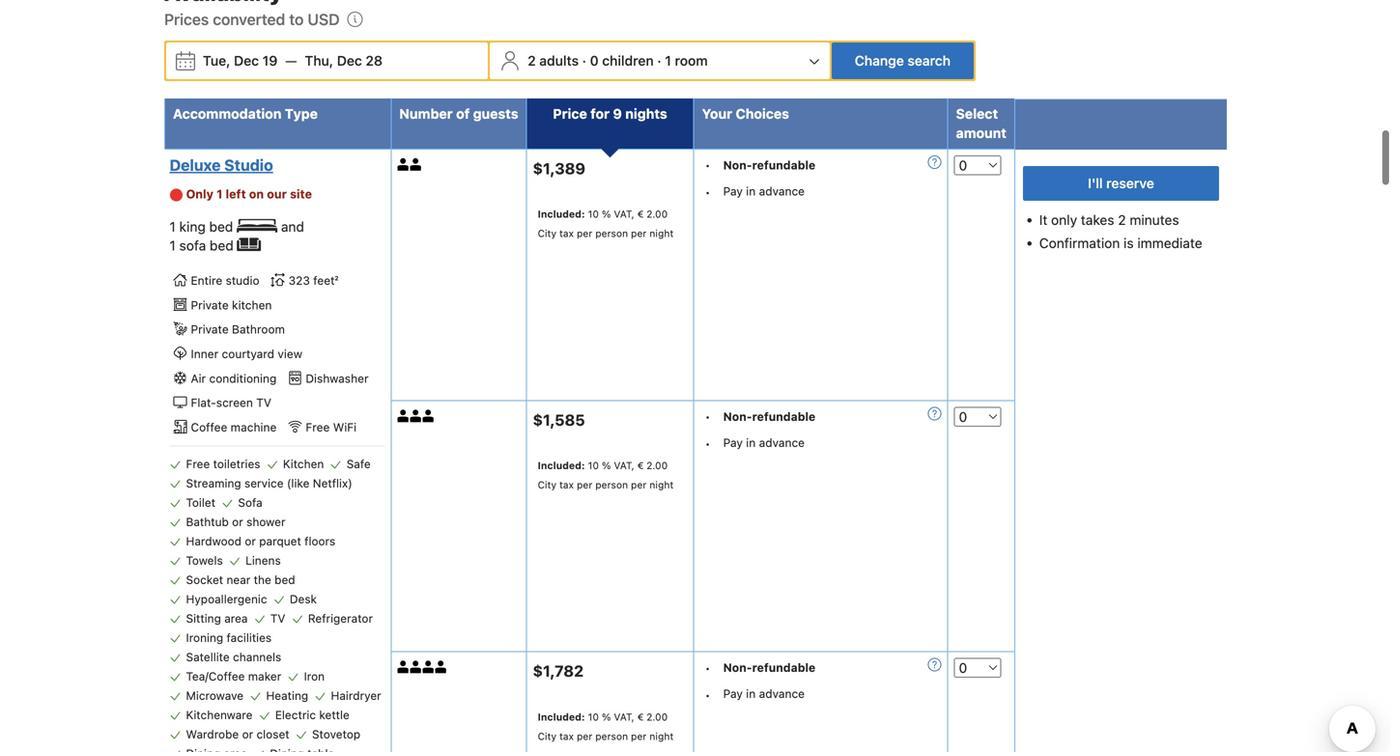 Task type: describe. For each thing, give the bounding box(es) containing it.
thu, dec 28 button
[[297, 43, 390, 78]]

10 % vat, € 2.00 city tax per person per night for $1,782
[[538, 712, 674, 743]]

bathtub
[[186, 516, 229, 529]]

$1,389
[[533, 159, 586, 178]]

toiletries
[[213, 458, 260, 471]]

pay for $1,585
[[723, 436, 743, 450]]

towels
[[186, 554, 223, 568]]

1 dec from the left
[[234, 53, 259, 68]]

city for $1,389
[[538, 228, 557, 239]]

3 • from the top
[[705, 410, 711, 424]]

1 non-refundable from the top
[[723, 158, 816, 172]]

machine
[[231, 421, 277, 434]]

number of guests
[[399, 106, 519, 122]]

electric
[[275, 709, 316, 722]]

inner courtyard view
[[191, 347, 302, 361]]

1 pay in advance from the top
[[723, 184, 805, 198]]

sofa
[[179, 238, 206, 254]]

sitting
[[186, 612, 221, 626]]

satellite
[[186, 651, 230, 664]]

children
[[602, 53, 654, 68]]

price for 9 nights
[[553, 106, 668, 122]]

the
[[254, 574, 271, 587]]

private for private kitchen
[[191, 298, 229, 312]]

hypoallergenic
[[186, 593, 267, 606]]

advance for $1,782
[[759, 688, 805, 701]]

maker
[[248, 670, 281, 684]]

amount
[[956, 125, 1007, 141]]

kitchen
[[283, 458, 324, 471]]

select
[[956, 106, 998, 122]]

deluxe studio
[[170, 156, 273, 174]]

entire studio
[[191, 274, 260, 287]]

socket near the bed
[[186, 574, 295, 587]]

wifi
[[333, 421, 357, 434]]

€ for $1,782
[[638, 712, 644, 723]]

4 • from the top
[[705, 437, 711, 451]]

takes
[[1081, 212, 1115, 228]]

tue, dec 19 — thu, dec 28
[[203, 53, 383, 68]]

included: for $1,782
[[538, 712, 585, 723]]

323 feet²
[[289, 274, 339, 287]]

9
[[613, 106, 622, 122]]

2.00 for $1,585
[[647, 460, 668, 472]]

% for $1,389
[[602, 208, 611, 220]]

or for wardrobe
[[242, 728, 253, 742]]

10 % vat, € 2.00 city tax per person per night for $1,585
[[538, 460, 674, 491]]

change search
[[855, 53, 951, 68]]

2 more details on meals and payment options image from the top
[[928, 659, 942, 672]]

electric kettle
[[275, 709, 350, 722]]

1 left king
[[170, 219, 176, 235]]

stovetop
[[312, 728, 361, 742]]

facilities
[[227, 632, 272, 645]]

air conditioning
[[191, 372, 277, 385]]

kitchen
[[232, 298, 272, 312]]

1 non- from the top
[[723, 158, 752, 172]]

it
[[1040, 212, 1048, 228]]

only 1 left on our site
[[186, 187, 312, 201]]

satellite channels
[[186, 651, 281, 664]]

microwave
[[186, 690, 244, 703]]

2 · from the left
[[657, 53, 662, 68]]

pay for $1,782
[[723, 688, 743, 701]]

only
[[1051, 212, 1078, 228]]

search
[[908, 53, 951, 68]]

wardrobe or closet
[[186, 728, 289, 742]]

type
[[285, 106, 318, 122]]

19
[[263, 53, 278, 68]]

person for $1,585
[[596, 479, 628, 491]]

thu,
[[305, 53, 333, 68]]

bathtub or shower
[[186, 516, 286, 529]]

adults
[[540, 53, 579, 68]]

choices
[[736, 106, 790, 122]]

linens
[[246, 554, 281, 568]]

room
[[675, 53, 708, 68]]

2 inside dropdown button
[[528, 53, 536, 68]]

select amount
[[956, 106, 1007, 141]]

night for $1,782
[[650, 731, 674, 743]]

non- for $1,782
[[723, 662, 752, 675]]

screen
[[216, 396, 253, 410]]

hardwood or parquet floors
[[186, 535, 336, 549]]

vat, for $1,782
[[614, 712, 635, 723]]

1 left left
[[217, 187, 223, 201]]

accommodation
[[173, 106, 282, 122]]

i'll reserve
[[1088, 175, 1155, 191]]

tax for $1,782
[[560, 731, 574, 743]]

night for $1,389
[[650, 228, 674, 239]]

€ for $1,585
[[638, 460, 644, 472]]

it only takes 2 minutes confirmation is immediate
[[1040, 212, 1203, 251]]

streaming service (like netflix)
[[186, 477, 352, 491]]

is
[[1124, 235, 1134, 251]]

toilet
[[186, 496, 216, 510]]

only
[[186, 187, 214, 201]]

minutes
[[1130, 212, 1180, 228]]

left
[[226, 187, 246, 201]]

air
[[191, 372, 206, 385]]

2 inside it only takes 2 minutes confirmation is immediate
[[1118, 212, 1126, 228]]

323
[[289, 274, 310, 287]]

change
[[855, 53, 904, 68]]

1 more details on meals and payment options image from the top
[[928, 155, 942, 169]]

i'll reserve button
[[1023, 166, 1220, 201]]

10 % vat, € 2.00 city tax per person per night for $1,389
[[538, 208, 674, 239]]

$1,782
[[533, 663, 584, 681]]

ironing facilities
[[186, 632, 272, 645]]

10 for $1,782
[[588, 712, 599, 723]]

private kitchen
[[191, 298, 272, 312]]

0
[[590, 53, 599, 68]]

accommodation type
[[173, 106, 318, 122]]

entire
[[191, 274, 222, 287]]

refundable for $1,585
[[752, 410, 816, 424]]

vat, for $1,585
[[614, 460, 635, 472]]

1 in from the top
[[746, 184, 756, 198]]

10 for $1,585
[[588, 460, 599, 472]]

5 • from the top
[[705, 662, 711, 676]]

2.00 for $1,782
[[647, 712, 668, 723]]

in for $1,585
[[746, 436, 756, 450]]

heating
[[266, 690, 308, 703]]

bathroom
[[232, 323, 285, 336]]

feet²
[[313, 274, 339, 287]]

closet
[[257, 728, 289, 742]]

or for hardwood
[[245, 535, 256, 549]]

hairdryer
[[331, 690, 381, 703]]

netflix)
[[313, 477, 352, 491]]

confirmation
[[1040, 235, 1120, 251]]

advance for $1,585
[[759, 436, 805, 450]]



Task type: locate. For each thing, give the bounding box(es) containing it.
change search button
[[832, 42, 974, 79]]

non- for $1,585
[[723, 410, 752, 424]]

our
[[267, 187, 287, 201]]

2 vertical spatial 10 % vat, € 2.00 city tax per person per night
[[538, 712, 674, 743]]

in
[[746, 184, 756, 198], [746, 436, 756, 450], [746, 688, 756, 701]]

1 vertical spatial advance
[[759, 436, 805, 450]]

dec left 19
[[234, 53, 259, 68]]

1 refundable from the top
[[752, 158, 816, 172]]

city for $1,585
[[538, 479, 557, 491]]

3 non-refundable from the top
[[723, 662, 816, 675]]

iron
[[304, 670, 325, 684]]

1 % from the top
[[602, 208, 611, 220]]

0 vertical spatial in
[[746, 184, 756, 198]]

deluxe
[[170, 156, 221, 174]]

2 pay in advance from the top
[[723, 436, 805, 450]]

free for free wifi
[[306, 421, 330, 434]]

2.00 for $1,389
[[647, 208, 668, 220]]

tax down $1,389
[[560, 228, 574, 239]]

pay in advance
[[723, 184, 805, 198], [723, 436, 805, 450], [723, 688, 805, 701]]

6 • from the top
[[705, 689, 711, 703]]

free up streaming
[[186, 458, 210, 471]]

3 advance from the top
[[759, 688, 805, 701]]

tv up machine
[[256, 396, 272, 410]]

more details on meals and payment options image
[[928, 407, 942, 421]]

2 vertical spatial pay
[[723, 688, 743, 701]]

city down $1,389
[[538, 228, 557, 239]]

night for $1,585
[[650, 479, 674, 491]]

· left "0"
[[582, 53, 587, 68]]

3 refundable from the top
[[752, 662, 816, 675]]

2 % from the top
[[602, 460, 611, 472]]

3 night from the top
[[650, 731, 674, 743]]

tv up facilities
[[270, 612, 286, 626]]

1 vat, from the top
[[614, 208, 635, 220]]

for
[[591, 106, 610, 122]]

2 2.00 from the top
[[647, 460, 668, 472]]

more details on meals and payment options image
[[928, 155, 942, 169], [928, 659, 942, 672]]

0 vertical spatial tv
[[256, 396, 272, 410]]

10 % vat, € 2.00 city tax per person per night down $1,782
[[538, 712, 674, 743]]

1 vertical spatial 2.00
[[647, 460, 668, 472]]

3 10 % vat, € 2.00 city tax per person per night from the top
[[538, 712, 674, 743]]

included: down $1,585
[[538, 460, 585, 472]]

channels
[[233, 651, 281, 664]]

2 vertical spatial city
[[538, 731, 557, 743]]

2 vertical spatial included:
[[538, 712, 585, 723]]

1 night from the top
[[650, 228, 674, 239]]

1 vertical spatial refundable
[[752, 410, 816, 424]]

2 up is
[[1118, 212, 1126, 228]]

•
[[705, 159, 711, 172], [705, 186, 711, 199], [705, 410, 711, 424], [705, 437, 711, 451], [705, 662, 711, 676], [705, 689, 711, 703]]

2 vertical spatial 2.00
[[647, 712, 668, 723]]

usd
[[308, 10, 340, 28]]

included:
[[538, 208, 585, 220], [538, 460, 585, 472], [538, 712, 585, 723]]

3 tax from the top
[[560, 731, 574, 743]]

kitchenware
[[186, 709, 253, 722]]

0 horizontal spatial free
[[186, 458, 210, 471]]

studio
[[226, 274, 260, 287]]

· right 'children'
[[657, 53, 662, 68]]

in for $1,782
[[746, 688, 756, 701]]

inner
[[191, 347, 219, 361]]

2 non-refundable from the top
[[723, 410, 816, 424]]

1 advance from the top
[[759, 184, 805, 198]]

flat-screen tv
[[191, 396, 272, 410]]

1 tax from the top
[[560, 228, 574, 239]]

0 vertical spatial free
[[306, 421, 330, 434]]

0 vertical spatial 2.00
[[647, 208, 668, 220]]

city down $1,782
[[538, 731, 557, 743]]

1 city from the top
[[538, 228, 557, 239]]

1 vertical spatial tax
[[560, 479, 574, 491]]

tea/coffee maker
[[186, 670, 281, 684]]

10 for $1,389
[[588, 208, 599, 220]]

0 horizontal spatial 2
[[528, 53, 536, 68]]

1 inside dropdown button
[[665, 53, 671, 68]]

2 10 from the top
[[588, 460, 599, 472]]

2 advance from the top
[[759, 436, 805, 450]]

1 vertical spatial or
[[245, 535, 256, 549]]

3 10 from the top
[[588, 712, 599, 723]]

prices
[[164, 10, 209, 28]]

number
[[399, 106, 453, 122]]

1 vertical spatial night
[[650, 479, 674, 491]]

1 vertical spatial free
[[186, 458, 210, 471]]

parquet
[[259, 535, 301, 549]]

person for $1,782
[[596, 731, 628, 743]]

2 private from the top
[[191, 323, 229, 336]]

person
[[596, 228, 628, 239], [596, 479, 628, 491], [596, 731, 628, 743]]

1 pay from the top
[[723, 184, 743, 198]]

0 vertical spatial 10 % vat, € 2.00 city tax per person per night
[[538, 208, 674, 239]]

free toiletries
[[186, 458, 260, 471]]

3 % from the top
[[602, 712, 611, 723]]

0 vertical spatial pay
[[723, 184, 743, 198]]

dec left 28
[[337, 53, 362, 68]]

night
[[650, 228, 674, 239], [650, 479, 674, 491], [650, 731, 674, 743]]

or left closet
[[242, 728, 253, 742]]

refrigerator
[[308, 612, 373, 626]]

and
[[281, 219, 304, 235]]

2.00
[[647, 208, 668, 220], [647, 460, 668, 472], [647, 712, 668, 723]]

3 person from the top
[[596, 731, 628, 743]]

converted
[[213, 10, 285, 28]]

1 vertical spatial person
[[596, 479, 628, 491]]

courtyard
[[222, 347, 274, 361]]

1 left sofa
[[170, 238, 176, 254]]

1 vertical spatial non-refundable
[[723, 410, 816, 424]]

1 vertical spatial %
[[602, 460, 611, 472]]

private down entire
[[191, 298, 229, 312]]

nights
[[626, 106, 668, 122]]

2 • from the top
[[705, 186, 711, 199]]

occupancy image
[[398, 158, 410, 171], [410, 158, 423, 171], [398, 410, 410, 423], [410, 662, 423, 674], [423, 662, 435, 674], [435, 662, 448, 674]]

free for free toiletries
[[186, 458, 210, 471]]

socket
[[186, 574, 223, 587]]

tax for $1,585
[[560, 479, 574, 491]]

occupancy image
[[410, 410, 423, 423], [423, 410, 435, 423], [398, 662, 410, 674]]

private up inner
[[191, 323, 229, 336]]

guests
[[473, 106, 519, 122]]

2 refundable from the top
[[752, 410, 816, 424]]

3 pay from the top
[[723, 688, 743, 701]]

refundable for $1,782
[[752, 662, 816, 675]]

0 vertical spatial €
[[638, 208, 644, 220]]

2 vat, from the top
[[614, 460, 635, 472]]

2 adults · 0 children · 1 room button
[[492, 42, 828, 79]]

hardwood
[[186, 535, 242, 549]]

2 vertical spatial night
[[650, 731, 674, 743]]

non-refundable for $1,585
[[723, 410, 816, 424]]

1 private from the top
[[191, 298, 229, 312]]

2 non- from the top
[[723, 410, 752, 424]]

1 horizontal spatial free
[[306, 421, 330, 434]]

site
[[290, 187, 312, 201]]

kettle
[[319, 709, 350, 722]]

1 horizontal spatial dec
[[337, 53, 362, 68]]

1 included: from the top
[[538, 208, 585, 220]]

1 vertical spatial city
[[538, 479, 557, 491]]

pay in advance for $1,782
[[723, 688, 805, 701]]

or
[[232, 516, 243, 529], [245, 535, 256, 549], [242, 728, 253, 742]]

your
[[702, 106, 733, 122]]

€
[[638, 208, 644, 220], [638, 460, 644, 472], [638, 712, 644, 723]]

included: down $1,389
[[538, 208, 585, 220]]

3 2.00 from the top
[[647, 712, 668, 723]]

included: for $1,389
[[538, 208, 585, 220]]

price
[[553, 106, 587, 122]]

0 vertical spatial non-
[[723, 158, 752, 172]]

2 dec from the left
[[337, 53, 362, 68]]

1 vertical spatial 10 % vat, € 2.00 city tax per person per night
[[538, 460, 674, 491]]

0 vertical spatial person
[[596, 228, 628, 239]]

ironing
[[186, 632, 223, 645]]

non-
[[723, 158, 752, 172], [723, 410, 752, 424], [723, 662, 752, 675]]

free wifi
[[306, 421, 357, 434]]

2 vertical spatial €
[[638, 712, 644, 723]]

vat, for $1,389
[[614, 208, 635, 220]]

1 € from the top
[[638, 208, 644, 220]]

1 horizontal spatial 2
[[1118, 212, 1126, 228]]

dishwasher
[[306, 372, 369, 385]]

on
[[249, 187, 264, 201]]

2 vertical spatial non-refundable
[[723, 662, 816, 675]]

1 • from the top
[[705, 159, 711, 172]]

10 % vat, € 2.00 city tax per person per night down $1,389
[[538, 208, 674, 239]]

3 vat, from the top
[[614, 712, 635, 723]]

2 tax from the top
[[560, 479, 574, 491]]

area
[[224, 612, 248, 626]]

0 vertical spatial included:
[[538, 208, 585, 220]]

0 vertical spatial vat,
[[614, 208, 635, 220]]

coffee machine
[[191, 421, 277, 434]]

1 king bed
[[170, 219, 237, 235]]

1 vertical spatial tv
[[270, 612, 286, 626]]

3 non- from the top
[[723, 662, 752, 675]]

2 person from the top
[[596, 479, 628, 491]]

conditioning
[[209, 372, 277, 385]]

1
[[665, 53, 671, 68], [217, 187, 223, 201], [170, 219, 176, 235], [170, 238, 176, 254]]

1 vertical spatial private
[[191, 323, 229, 336]]

3 city from the top
[[538, 731, 557, 743]]

2 vertical spatial non-
[[723, 662, 752, 675]]

person for $1,389
[[596, 228, 628, 239]]

0 vertical spatial 10
[[588, 208, 599, 220]]

10
[[588, 208, 599, 220], [588, 460, 599, 472], [588, 712, 599, 723]]

0 vertical spatial 2
[[528, 53, 536, 68]]

2 vertical spatial refundable
[[752, 662, 816, 675]]

2 vertical spatial person
[[596, 731, 628, 743]]

tv
[[256, 396, 272, 410], [270, 612, 286, 626]]

$1,585
[[533, 411, 585, 430]]

sofa
[[238, 496, 263, 510]]

1 vertical spatial bed
[[210, 238, 234, 254]]

private bathroom
[[191, 323, 285, 336]]

desk
[[290, 593, 317, 606]]

view
[[278, 347, 302, 361]]

28
[[366, 53, 383, 68]]

0 horizontal spatial dec
[[234, 53, 259, 68]]

1 vertical spatial pay in advance
[[723, 436, 805, 450]]

1 vertical spatial €
[[638, 460, 644, 472]]

0 vertical spatial more details on meals and payment options image
[[928, 155, 942, 169]]

3 € from the top
[[638, 712, 644, 723]]

safe
[[347, 458, 371, 471]]

1 person from the top
[[596, 228, 628, 239]]

3 pay in advance from the top
[[723, 688, 805, 701]]

1 vertical spatial more details on meals and payment options image
[[928, 659, 942, 672]]

10 % vat, € 2.00 city tax per person per night down $1,585
[[538, 460, 674, 491]]

non-refundable for $1,782
[[723, 662, 816, 675]]

2 10 % vat, € 2.00 city tax per person per night from the top
[[538, 460, 674, 491]]

·
[[582, 53, 587, 68], [657, 53, 662, 68]]

1 vertical spatial vat,
[[614, 460, 635, 472]]

king
[[179, 219, 206, 235]]

included: down $1,782
[[538, 712, 585, 723]]

2 left adults
[[528, 53, 536, 68]]

0 vertical spatial refundable
[[752, 158, 816, 172]]

2 adults · 0 children · 1 room
[[528, 53, 708, 68]]

city
[[538, 228, 557, 239], [538, 479, 557, 491], [538, 731, 557, 743]]

tax for $1,389
[[560, 228, 574, 239]]

free left wifi
[[306, 421, 330, 434]]

2 vertical spatial pay in advance
[[723, 688, 805, 701]]

pay
[[723, 184, 743, 198], [723, 436, 743, 450], [723, 688, 743, 701]]

2 vertical spatial or
[[242, 728, 253, 742]]

1 vertical spatial 10
[[588, 460, 599, 472]]

1 vertical spatial pay
[[723, 436, 743, 450]]

bed right the
[[275, 574, 295, 587]]

0 vertical spatial %
[[602, 208, 611, 220]]

refundable
[[752, 158, 816, 172], [752, 410, 816, 424], [752, 662, 816, 675]]

bed up 1 sofa bed
[[209, 219, 233, 235]]

pay in advance for $1,585
[[723, 436, 805, 450]]

near
[[227, 574, 251, 587]]

0 vertical spatial advance
[[759, 184, 805, 198]]

0 vertical spatial non-refundable
[[723, 158, 816, 172]]

private for private bathroom
[[191, 323, 229, 336]]

0 vertical spatial pay in advance
[[723, 184, 805, 198]]

1 · from the left
[[582, 53, 587, 68]]

2 vertical spatial tax
[[560, 731, 574, 743]]

tax down $1,782
[[560, 731, 574, 743]]

1 vertical spatial in
[[746, 436, 756, 450]]

couch image
[[237, 238, 261, 252]]

service
[[245, 477, 284, 491]]

2 vertical spatial %
[[602, 712, 611, 723]]

% for $1,782
[[602, 712, 611, 723]]

your choices
[[702, 106, 790, 122]]

2 vertical spatial 10
[[588, 712, 599, 723]]

or for bathtub
[[232, 516, 243, 529]]

or up linens at the left bottom
[[245, 535, 256, 549]]

of
[[456, 106, 470, 122]]

tax down $1,585
[[560, 479, 574, 491]]

advance
[[759, 184, 805, 198], [759, 436, 805, 450], [759, 688, 805, 701]]

2 vertical spatial vat,
[[614, 712, 635, 723]]

bed down 1 king bed
[[210, 238, 234, 254]]

0 vertical spatial tax
[[560, 228, 574, 239]]

2 city from the top
[[538, 479, 557, 491]]

2 vertical spatial advance
[[759, 688, 805, 701]]

2 included: from the top
[[538, 460, 585, 472]]

flat-
[[191, 396, 216, 410]]

included: for $1,585
[[538, 460, 585, 472]]

1 2.00 from the top
[[647, 208, 668, 220]]

bed for king
[[209, 219, 233, 235]]

city for $1,782
[[538, 731, 557, 743]]

coffee
[[191, 421, 227, 434]]

0 vertical spatial night
[[650, 228, 674, 239]]

1 left room
[[665, 53, 671, 68]]

2 pay from the top
[[723, 436, 743, 450]]

2 vertical spatial bed
[[275, 574, 295, 587]]

3 in from the top
[[746, 688, 756, 701]]

3 included: from the top
[[538, 712, 585, 723]]

1 vertical spatial included:
[[538, 460, 585, 472]]

2 night from the top
[[650, 479, 674, 491]]

€ for $1,389
[[638, 208, 644, 220]]

0 vertical spatial city
[[538, 228, 557, 239]]

% for $1,585
[[602, 460, 611, 472]]

1 10 from the top
[[588, 208, 599, 220]]

0 vertical spatial private
[[191, 298, 229, 312]]

1 horizontal spatial ·
[[657, 53, 662, 68]]

0 vertical spatial bed
[[209, 219, 233, 235]]

1 vertical spatial non-
[[723, 410, 752, 424]]

2 vertical spatial in
[[746, 688, 756, 701]]

bed
[[209, 219, 233, 235], [210, 238, 234, 254], [275, 574, 295, 587]]

2 in from the top
[[746, 436, 756, 450]]

city down $1,585
[[538, 479, 557, 491]]

0 horizontal spatial ·
[[582, 53, 587, 68]]

bed for sofa
[[210, 238, 234, 254]]

0 vertical spatial or
[[232, 516, 243, 529]]

2 € from the top
[[638, 460, 644, 472]]

—
[[285, 53, 297, 68]]

or down sofa on the bottom left of the page
[[232, 516, 243, 529]]

1 10 % vat, € 2.00 city tax per person per night from the top
[[538, 208, 674, 239]]

%
[[602, 208, 611, 220], [602, 460, 611, 472], [602, 712, 611, 723]]

1 vertical spatial 2
[[1118, 212, 1126, 228]]



Task type: vqa. For each thing, say whether or not it's contained in the screenshot.
price for 9 nights
yes



